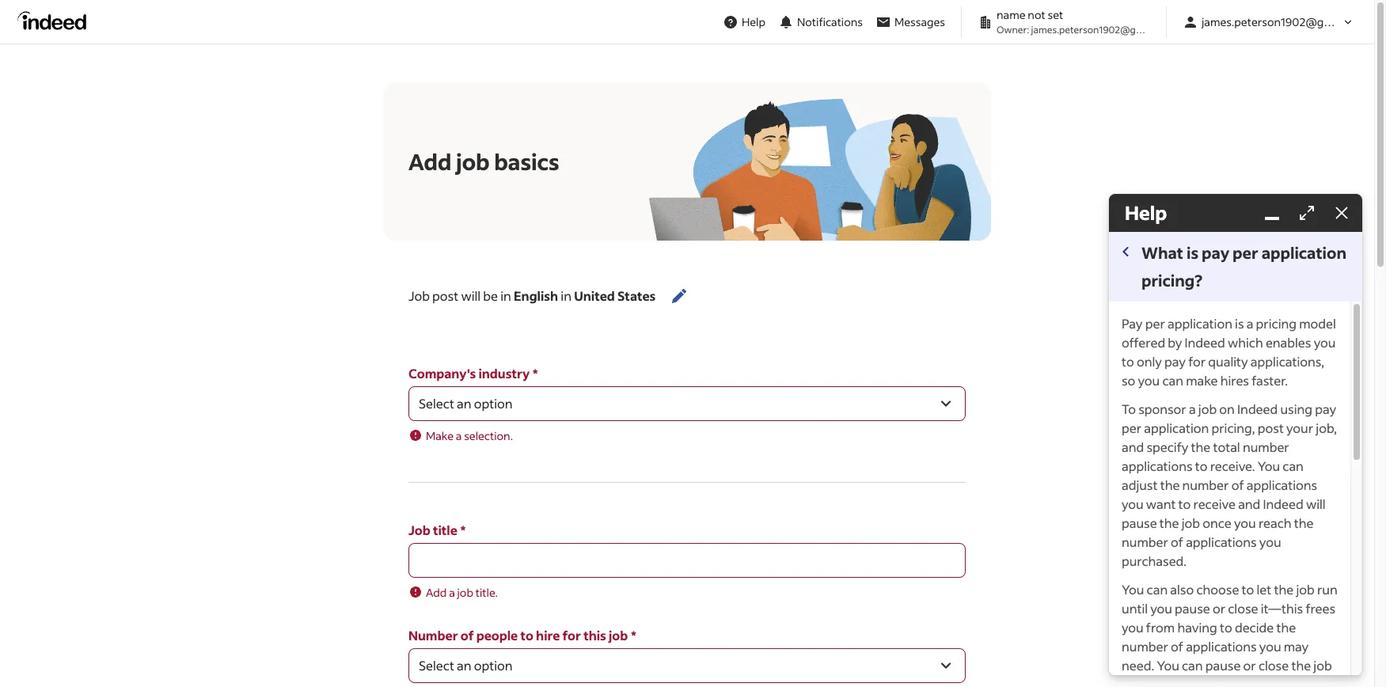 Task type: describe. For each thing, give the bounding box(es) containing it.
pay inside 'pay per application is a pricing model offered by indeed which enables you to only pay for quality applications, so you can make hires faster.'
[[1165, 354, 1186, 370]]

applications,
[[1251, 354, 1325, 370]]

to
[[1122, 401, 1136, 418]]

from
[[1147, 620, 1175, 636]]

a inside the to sponsor a job on indeed using pay per application pricing, post your job, and specify the total number applications to receive. you can adjust the number of applications you want to receive and indeed will pause the job once you reach the number of applications you purchased.
[[1189, 401, 1196, 418]]

job post will be in english in united states
[[409, 287, 656, 304]]

what
[[1142, 243, 1184, 263]]

to left let
[[1242, 582, 1255, 598]]

2 horizontal spatial and
[[1239, 496, 1261, 513]]

job down frees
[[1314, 658, 1333, 674]]

number down the pricing,
[[1243, 439, 1290, 456]]

1 vertical spatial close
[[1259, 658, 1289, 674]]

add job basics
[[409, 147, 560, 175]]

help button
[[717, 7, 772, 36]]

add for add job basics
[[409, 147, 452, 175]]

per inside what is pay per application pricing?
[[1233, 243, 1259, 263]]

0 horizontal spatial post
[[432, 287, 459, 304]]

be
[[483, 287, 498, 304]]

number inside you can also choose to let the job run until you pause or close it—this frees you from having to decide the number of applications you may need. you can pause or close the job at any time, and you will on
[[1122, 639, 1169, 655]]

of down receive.
[[1232, 477, 1245, 494]]

per inside the to sponsor a job on indeed using pay per application pricing, post your job, and specify the total number applications to receive. you can adjust the number of applications you want to receive and indeed will pause the job once you reach the number of applications you purchased.
[[1122, 420, 1142, 437]]

using
[[1281, 401, 1313, 418]]

title.
[[476, 585, 498, 600]]

a right make
[[456, 428, 462, 443]]

also
[[1171, 582, 1194, 598]]

to right "want"
[[1179, 496, 1191, 513]]

sponsor
[[1139, 401, 1187, 418]]

time,
[[1160, 677, 1189, 687]]

the down "want"
[[1160, 515, 1180, 532]]

will inside you can also choose to let the job run until you pause or close it—this frees you from having to decide the number of applications you may need. you can pause or close the job at any time, and you will on
[[1241, 677, 1261, 687]]

indeed inside 'pay per application is a pricing model offered by indeed which enables you to only pay for quality applications, so you can make hires faster.'
[[1185, 335, 1226, 351]]

name not set owner: james.peterson1902@gmail.com
[[997, 7, 1176, 36]]

you right time,
[[1217, 677, 1238, 687]]

you down model
[[1314, 335, 1336, 351]]

let
[[1257, 582, 1272, 598]]

job for job post will be in english in united states
[[409, 287, 430, 304]]

1 vertical spatial indeed
[[1238, 401, 1278, 418]]

number
[[409, 627, 458, 644]]

you right once in the bottom right of the page
[[1235, 515, 1257, 532]]

you inside the to sponsor a job on indeed using pay per application pricing, post your job, and specify the total number applications to receive. you can adjust the number of applications you want to receive and indeed will pause the job once you reach the number of applications you purchased.
[[1258, 458, 1281, 475]]

it—this
[[1261, 601, 1304, 617]]

selection.
[[464, 428, 513, 443]]

frees
[[1306, 601, 1336, 617]]

is inside 'pay per application is a pricing model offered by indeed which enables you to only pay for quality applications, so you can make hires faster.'
[[1236, 316, 1245, 332]]

hire
[[536, 627, 560, 644]]

messages link
[[870, 7, 952, 36]]

pay inside the to sponsor a job on indeed using pay per application pricing, post your job, and specify the total number applications to receive. you can adjust the number of applications you want to receive and indeed will pause the job once you reach the number of applications you purchased.
[[1316, 401, 1337, 418]]

so
[[1122, 373, 1136, 389]]

0 vertical spatial close
[[1229, 601, 1259, 617]]

job,
[[1317, 420, 1338, 437]]

can inside the to sponsor a job on indeed using pay per application pricing, post your job, and specify the total number applications to receive. you can adjust the number of applications you want to receive and indeed will pause the job once you reach the number of applications you purchased.
[[1283, 458, 1304, 475]]

owner:
[[997, 24, 1030, 36]]

the left total
[[1192, 439, 1211, 456]]

application inside what is pay per application pricing?
[[1262, 243, 1347, 263]]

job left title.
[[457, 585, 474, 600]]

applications down "specify"
[[1122, 458, 1193, 475]]

to left decide
[[1220, 620, 1233, 636]]

james.peterson1902@gmail.com button
[[1177, 7, 1370, 36]]

make a selection.
[[426, 428, 513, 443]]

people
[[477, 627, 518, 644]]

to left receive.
[[1196, 458, 1208, 475]]

you down decide
[[1260, 639, 1282, 655]]

faster.
[[1252, 373, 1288, 389]]

pricing,
[[1212, 420, 1256, 437]]

to inside 'pay per application is a pricing model offered by indeed which enables you to only pay for quality applications, so you can make hires faster.'
[[1122, 354, 1135, 370]]

0 horizontal spatial you
[[1122, 582, 1145, 598]]

error image for company's industry *
[[409, 428, 423, 443]]

title
[[433, 522, 458, 539]]

close image
[[1333, 204, 1352, 223]]

want
[[1147, 496, 1176, 513]]

pricing
[[1257, 316, 1297, 332]]

united
[[574, 287, 615, 304]]

choose
[[1197, 582, 1240, 598]]

expand view image
[[1298, 204, 1317, 223]]

job post language or country image
[[670, 287, 689, 306]]

make
[[1186, 373, 1218, 389]]

number of people to hire for this job *
[[409, 627, 636, 644]]

any
[[1136, 677, 1158, 687]]

* for company's industry *
[[533, 365, 538, 382]]

need.
[[1122, 658, 1155, 674]]

0 vertical spatial and
[[1122, 439, 1145, 456]]

which
[[1228, 335, 1264, 351]]

you down reach
[[1260, 534, 1282, 551]]

having
[[1178, 620, 1218, 636]]

this
[[584, 627, 606, 644]]

pause inside the to sponsor a job on indeed using pay per application pricing, post your job, and specify the total number applications to receive. you can adjust the number of applications you want to receive and indeed will pause the job once you reach the number of applications you purchased.
[[1122, 515, 1158, 532]]

adjust
[[1122, 477, 1158, 494]]

the right reach
[[1295, 515, 1314, 532]]

you down only
[[1138, 373, 1160, 389]]

of left people
[[461, 627, 474, 644]]

2 vertical spatial *
[[631, 627, 636, 644]]

the down may on the bottom of page
[[1292, 658, 1312, 674]]

hires
[[1221, 373, 1250, 389]]

number up receive
[[1183, 477, 1229, 494]]

and inside you can also choose to let the job run until you pause or close it—this frees you from having to decide the number of applications you may need. you can pause or close the job at any time, and you will on
[[1192, 677, 1214, 687]]

a left title.
[[449, 585, 455, 600]]

name
[[997, 7, 1026, 22]]

by
[[1168, 335, 1183, 351]]

states
[[618, 287, 656, 304]]

applications inside you can also choose to let the job run until you pause or close it—this frees you from having to decide the number of applications you may need. you can pause or close the job at any time, and you will on
[[1186, 639, 1257, 655]]

of up the purchased.
[[1171, 534, 1184, 551]]



Task type: vqa. For each thing, say whether or not it's contained in the screenshot.
Hot
no



Task type: locate. For each thing, give the bounding box(es) containing it.
per inside 'pay per application is a pricing model offered by indeed which enables you to only pay for quality applications, so you can make hires faster.'
[[1146, 316, 1166, 332]]

can left make
[[1163, 373, 1184, 389]]

only
[[1137, 354, 1163, 370]]

until
[[1122, 601, 1148, 617]]

receive.
[[1211, 458, 1256, 475]]

job left basics
[[456, 147, 490, 175]]

is up which
[[1236, 316, 1245, 332]]

applications
[[1122, 458, 1193, 475], [1247, 477, 1318, 494], [1186, 534, 1257, 551], [1186, 639, 1257, 655]]

2 vertical spatial pay
[[1316, 401, 1337, 418]]

pause up having
[[1175, 601, 1211, 617]]

1 horizontal spatial in
[[561, 287, 572, 304]]

quality
[[1209, 354, 1249, 370]]

0 vertical spatial *
[[533, 365, 538, 382]]

enables
[[1266, 335, 1312, 351]]

or
[[1213, 601, 1226, 617], [1244, 658, 1257, 674]]

0 horizontal spatial or
[[1213, 601, 1226, 617]]

and
[[1122, 439, 1145, 456], [1239, 496, 1261, 513], [1192, 677, 1214, 687]]

1 vertical spatial application
[[1168, 316, 1233, 332]]

job left be
[[409, 287, 430, 304]]

* for job title *
[[461, 522, 466, 539]]

specify
[[1147, 439, 1189, 456]]

1 vertical spatial *
[[461, 522, 466, 539]]

*
[[533, 365, 538, 382], [461, 522, 466, 539], [631, 627, 636, 644]]

what is pay per application pricing? button
[[1116, 239, 1357, 296]]

will
[[461, 287, 481, 304], [1307, 496, 1326, 513], [1241, 677, 1261, 687]]

add a job title.
[[426, 585, 498, 600]]

0 vertical spatial pay
[[1202, 243, 1230, 263]]

0 vertical spatial per
[[1233, 243, 1259, 263]]

1 horizontal spatial james.peterson1902@gmail.com
[[1202, 14, 1370, 29]]

* right title
[[461, 522, 466, 539]]

1 horizontal spatial is
[[1236, 316, 1245, 332]]

job left title
[[409, 522, 431, 539]]

pay down by
[[1165, 354, 1186, 370]]

1 vertical spatial or
[[1244, 658, 1257, 674]]

1 vertical spatial you
[[1122, 582, 1145, 598]]

2 vertical spatial application
[[1145, 420, 1210, 437]]

or down decide
[[1244, 658, 1257, 674]]

job
[[456, 147, 490, 175], [1199, 401, 1217, 418], [1182, 515, 1201, 532], [1297, 582, 1315, 598], [457, 585, 474, 600], [609, 627, 628, 644], [1314, 658, 1333, 674]]

1 vertical spatial for
[[563, 627, 581, 644]]

indeed right by
[[1185, 335, 1226, 351]]

for inside 'pay per application is a pricing model offered by indeed which enables you to only pay for quality applications, so you can make hires faster.'
[[1189, 354, 1206, 370]]

2 vertical spatial you
[[1157, 658, 1180, 674]]

error image for job title *
[[409, 585, 423, 600]]

1 horizontal spatial will
[[1241, 677, 1261, 687]]

number
[[1243, 439, 1290, 456], [1183, 477, 1229, 494], [1122, 534, 1169, 551], [1122, 639, 1169, 655]]

to up 'so'
[[1122, 354, 1135, 370]]

for
[[1189, 354, 1206, 370], [563, 627, 581, 644]]

1 vertical spatial post
[[1258, 420, 1284, 437]]

applications up reach
[[1247, 477, 1318, 494]]

is inside what is pay per application pricing?
[[1187, 243, 1199, 263]]

0 vertical spatial indeed
[[1185, 335, 1226, 351]]

the up "want"
[[1161, 477, 1180, 494]]

pay per application is a pricing model offered by indeed which enables you to only pay for quality applications, so you can make hires faster.
[[1122, 316, 1337, 389]]

of down from
[[1171, 639, 1184, 655]]

job title *
[[409, 522, 466, 539]]

0 horizontal spatial and
[[1122, 439, 1145, 456]]

is right what on the top right
[[1187, 243, 1199, 263]]

reach
[[1259, 515, 1292, 532]]

pricing?
[[1142, 270, 1203, 291]]

* right this
[[631, 627, 636, 644]]

pay
[[1202, 243, 1230, 263], [1165, 354, 1186, 370], [1316, 401, 1337, 418]]

notifications button
[[772, 4, 870, 39]]

0 vertical spatial add
[[409, 147, 452, 175]]

0 vertical spatial post
[[432, 287, 459, 304]]

0 vertical spatial you
[[1258, 458, 1281, 475]]

make
[[426, 428, 454, 443]]

0 vertical spatial will
[[461, 287, 481, 304]]

number up need.
[[1122, 639, 1169, 655]]

* right industry
[[533, 365, 538, 382]]

you
[[1258, 458, 1281, 475], [1122, 582, 1145, 598], [1157, 658, 1180, 674]]

a inside 'pay per application is a pricing model offered by indeed which enables you to only pay for quality applications, so you can make hires faster.'
[[1247, 316, 1254, 332]]

1 vertical spatial help
[[1125, 201, 1168, 225]]

1 vertical spatial per
[[1146, 316, 1166, 332]]

indeed right on
[[1238, 401, 1278, 418]]

can
[[1163, 373, 1184, 389], [1283, 458, 1304, 475], [1147, 582, 1168, 598], [1182, 658, 1203, 674]]

of
[[1232, 477, 1245, 494], [1171, 534, 1184, 551], [461, 627, 474, 644], [1171, 639, 1184, 655]]

2 vertical spatial indeed
[[1264, 496, 1304, 513]]

job left "run" in the right of the page
[[1297, 582, 1315, 598]]

james.peterson1902@gmail.com
[[1202, 14, 1370, 29], [1032, 24, 1176, 36]]

the up it—this in the bottom right of the page
[[1275, 582, 1294, 598]]

offered
[[1122, 335, 1166, 351]]

0 vertical spatial for
[[1189, 354, 1206, 370]]

purchased.
[[1122, 553, 1187, 570]]

will down decide
[[1241, 677, 1261, 687]]

error image
[[409, 428, 423, 443], [409, 585, 423, 600]]

a up which
[[1247, 316, 1254, 332]]

notifications
[[797, 14, 863, 29]]

1 horizontal spatial help
[[1125, 201, 1168, 225]]

close down may on the bottom of page
[[1259, 658, 1289, 674]]

per down 'to'
[[1122, 420, 1142, 437]]

application inside the to sponsor a job on indeed using pay per application pricing, post your job, and specify the total number applications to receive. you can adjust the number of applications you want to receive and indeed will pause the job once you reach the number of applications you purchased.
[[1145, 420, 1210, 437]]

per up offered
[[1146, 316, 1166, 332]]

and left "specify"
[[1122, 439, 1145, 456]]

number up the purchased.
[[1122, 534, 1169, 551]]

2 horizontal spatial you
[[1258, 458, 1281, 475]]

for up make
[[1189, 354, 1206, 370]]

not
[[1028, 7, 1046, 22]]

job left once in the bottom right of the page
[[1182, 515, 1201, 532]]

you down adjust
[[1122, 496, 1144, 513]]

and up reach
[[1239, 496, 1261, 513]]

per up pricing
[[1233, 243, 1259, 263]]

per
[[1233, 243, 1259, 263], [1146, 316, 1166, 332], [1122, 420, 1142, 437]]

2 vertical spatial and
[[1192, 677, 1214, 687]]

2 horizontal spatial pay
[[1316, 401, 1337, 418]]

0 horizontal spatial james.peterson1902@gmail.com
[[1032, 24, 1176, 36]]

close up decide
[[1229, 601, 1259, 617]]

application inside 'pay per application is a pricing model offered by indeed which enables you to only pay for quality applications, so you can make hires faster.'
[[1168, 316, 1233, 332]]

0 horizontal spatial per
[[1122, 420, 1142, 437]]

1 horizontal spatial *
[[533, 365, 538, 382]]

0 horizontal spatial is
[[1187, 243, 1199, 263]]

will down job,
[[1307, 496, 1326, 513]]

pay
[[1122, 316, 1143, 332]]

job left on
[[1199, 401, 1217, 418]]

or down the choose
[[1213, 601, 1226, 617]]

to sponsor a job on indeed using pay per application pricing, post your job, and specify the total number applications to receive. you can adjust the number of applications you want to receive and indeed will pause the job once you reach the number of applications you purchased.
[[1122, 401, 1338, 570]]

0 horizontal spatial pay
[[1165, 354, 1186, 370]]

1 horizontal spatial post
[[1258, 420, 1284, 437]]

error image left add a job title.
[[409, 585, 423, 600]]

company's
[[409, 365, 476, 382]]

0 horizontal spatial will
[[461, 287, 481, 304]]

0 vertical spatial or
[[1213, 601, 1226, 617]]

will inside the to sponsor a job on indeed using pay per application pricing, post your job, and specify the total number applications to receive. you can adjust the number of applications you want to receive and indeed will pause the job once you reach the number of applications you purchased.
[[1307, 496, 1326, 513]]

0 horizontal spatial help
[[742, 14, 766, 29]]

james.peterson1902@gmail.com inside the name not set owner: james.peterson1902@gmail.com
[[1032, 24, 1176, 36]]

error image left make
[[409, 428, 423, 443]]

2 in from the left
[[561, 287, 572, 304]]

in
[[501, 287, 511, 304], [561, 287, 572, 304]]

0 vertical spatial help
[[742, 14, 766, 29]]

and right time,
[[1192, 677, 1214, 687]]

pay inside what is pay per application pricing?
[[1202, 243, 1230, 263]]

can down your
[[1283, 458, 1304, 475]]

what is pay per application pricing?
[[1142, 243, 1347, 291]]

1 vertical spatial will
[[1307, 496, 1326, 513]]

close
[[1229, 601, 1259, 617], [1259, 658, 1289, 674]]

applications down having
[[1186, 639, 1257, 655]]

1 error image from the top
[[409, 428, 423, 443]]

you up time,
[[1157, 658, 1180, 674]]

2 error image from the top
[[409, 585, 423, 600]]

post left your
[[1258, 420, 1284, 437]]

None field
[[409, 543, 966, 578]]

1 vertical spatial is
[[1236, 316, 1245, 332]]

industry
[[479, 365, 530, 382]]

0 vertical spatial is
[[1187, 243, 1199, 263]]

the down it—this in the bottom right of the page
[[1277, 620, 1297, 636]]

0 vertical spatial error image
[[409, 428, 423, 443]]

1 vertical spatial job
[[409, 522, 431, 539]]

1 vertical spatial pause
[[1175, 601, 1211, 617]]

for left this
[[563, 627, 581, 644]]

0 horizontal spatial *
[[461, 522, 466, 539]]

set
[[1048, 7, 1064, 22]]

0 vertical spatial job
[[409, 287, 430, 304]]

total
[[1214, 439, 1241, 456]]

0 horizontal spatial for
[[563, 627, 581, 644]]

2 vertical spatial will
[[1241, 677, 1261, 687]]

0 horizontal spatial in
[[501, 287, 511, 304]]

company's industry *
[[409, 365, 538, 382]]

model
[[1300, 316, 1337, 332]]

job right this
[[609, 627, 628, 644]]

you right receive.
[[1258, 458, 1281, 475]]

job for job title *
[[409, 522, 431, 539]]

you up from
[[1151, 601, 1173, 617]]

basics
[[494, 147, 560, 175]]

may
[[1284, 639, 1309, 655]]

2 vertical spatial pause
[[1206, 658, 1241, 674]]

of inside you can also choose to let the job run until you pause or close it—this frees you from having to decide the number of applications you may need. you can pause or close the job at any time, and you will on
[[1171, 639, 1184, 655]]

english
[[514, 287, 558, 304]]

0 vertical spatial pause
[[1122, 515, 1158, 532]]

2 vertical spatial per
[[1122, 420, 1142, 437]]

james.peterson1902@gmail.com inside the james.peterson1902@gmail.com dropdown button
[[1202, 14, 1370, 29]]

1 horizontal spatial pay
[[1202, 243, 1230, 263]]

job
[[409, 287, 430, 304], [409, 522, 431, 539]]

1 vertical spatial add
[[426, 585, 447, 600]]

indeed home image
[[17, 11, 93, 30]]

will left be
[[461, 287, 481, 304]]

pause down having
[[1206, 658, 1241, 674]]

pay up pricing?
[[1202, 243, 1230, 263]]

in left united on the top of page
[[561, 287, 572, 304]]

application up by
[[1168, 316, 1233, 332]]

1 job from the top
[[409, 287, 430, 304]]

2 horizontal spatial per
[[1233, 243, 1259, 263]]

you down until on the right of page
[[1122, 620, 1144, 636]]

1 horizontal spatial per
[[1146, 316, 1166, 332]]

application down expand view image
[[1262, 243, 1347, 263]]

can inside 'pay per application is a pricing model offered by indeed which enables you to only pay for quality applications, so you can make hires faster.'
[[1163, 373, 1184, 389]]

to
[[1122, 354, 1135, 370], [1196, 458, 1208, 475], [1179, 496, 1191, 513], [1242, 582, 1255, 598], [1220, 620, 1233, 636], [521, 627, 534, 644]]

messages
[[895, 14, 946, 29]]

1 horizontal spatial and
[[1192, 677, 1214, 687]]

minimize image
[[1263, 204, 1282, 223]]

decide
[[1235, 620, 1274, 636]]

1 horizontal spatial for
[[1189, 354, 1206, 370]]

run
[[1318, 582, 1338, 598]]

pay up job,
[[1316, 401, 1337, 418]]

receive
[[1194, 496, 1236, 513]]

2 horizontal spatial *
[[631, 627, 636, 644]]

you up until on the right of page
[[1122, 582, 1145, 598]]

in right be
[[501, 287, 511, 304]]

on
[[1220, 401, 1235, 418]]

application up "specify"
[[1145, 420, 1210, 437]]

can left also
[[1147, 582, 1168, 598]]

1 horizontal spatial you
[[1157, 658, 1180, 674]]

1 vertical spatial error image
[[409, 585, 423, 600]]

applications down once in the bottom right of the page
[[1186, 534, 1257, 551]]

a
[[1247, 316, 1254, 332], [1189, 401, 1196, 418], [456, 428, 462, 443], [449, 585, 455, 600]]

indeed
[[1185, 335, 1226, 351], [1238, 401, 1278, 418], [1264, 496, 1304, 513]]

2 horizontal spatial will
[[1307, 496, 1326, 513]]

your
[[1287, 420, 1314, 437]]

to left the "hire"
[[521, 627, 534, 644]]

post inside the to sponsor a job on indeed using pay per application pricing, post your job, and specify the total number applications to receive. you can adjust the number of applications you want to receive and indeed will pause the job once you reach the number of applications you purchased.
[[1258, 420, 1284, 437]]

indeed up reach
[[1264, 496, 1304, 513]]

pause down "want"
[[1122, 515, 1158, 532]]

2 job from the top
[[409, 522, 431, 539]]

post
[[432, 287, 459, 304], [1258, 420, 1284, 437]]

1 in from the left
[[501, 287, 511, 304]]

pause
[[1122, 515, 1158, 532], [1175, 601, 1211, 617], [1206, 658, 1241, 674]]

can up time,
[[1182, 658, 1203, 674]]

1 horizontal spatial or
[[1244, 658, 1257, 674]]

1 vertical spatial pay
[[1165, 354, 1186, 370]]

post left be
[[432, 287, 459, 304]]

add for add a job title.
[[426, 585, 447, 600]]

help left notifications dropdown button
[[742, 14, 766, 29]]

help inside "button"
[[742, 14, 766, 29]]

1 vertical spatial and
[[1239, 496, 1261, 513]]

once
[[1203, 515, 1232, 532]]

you
[[1314, 335, 1336, 351], [1138, 373, 1160, 389], [1122, 496, 1144, 513], [1235, 515, 1257, 532], [1260, 534, 1282, 551], [1151, 601, 1173, 617], [1122, 620, 1144, 636], [1260, 639, 1282, 655], [1217, 677, 1238, 687]]

help up what on the top right
[[1125, 201, 1168, 225]]

you can also choose to let the job run until you pause or close it—this frees you from having to decide the number of applications you may need. you can pause or close the job at any time, and you will on
[[1122, 582, 1338, 687]]

a right sponsor
[[1189, 401, 1196, 418]]

0 vertical spatial application
[[1262, 243, 1347, 263]]

at
[[1122, 677, 1134, 687]]

name not set owner: james.peterson1902@gmail.com element
[[972, 6, 1176, 37]]

help
[[742, 14, 766, 29], [1125, 201, 1168, 225]]

is
[[1187, 243, 1199, 263], [1236, 316, 1245, 332]]



